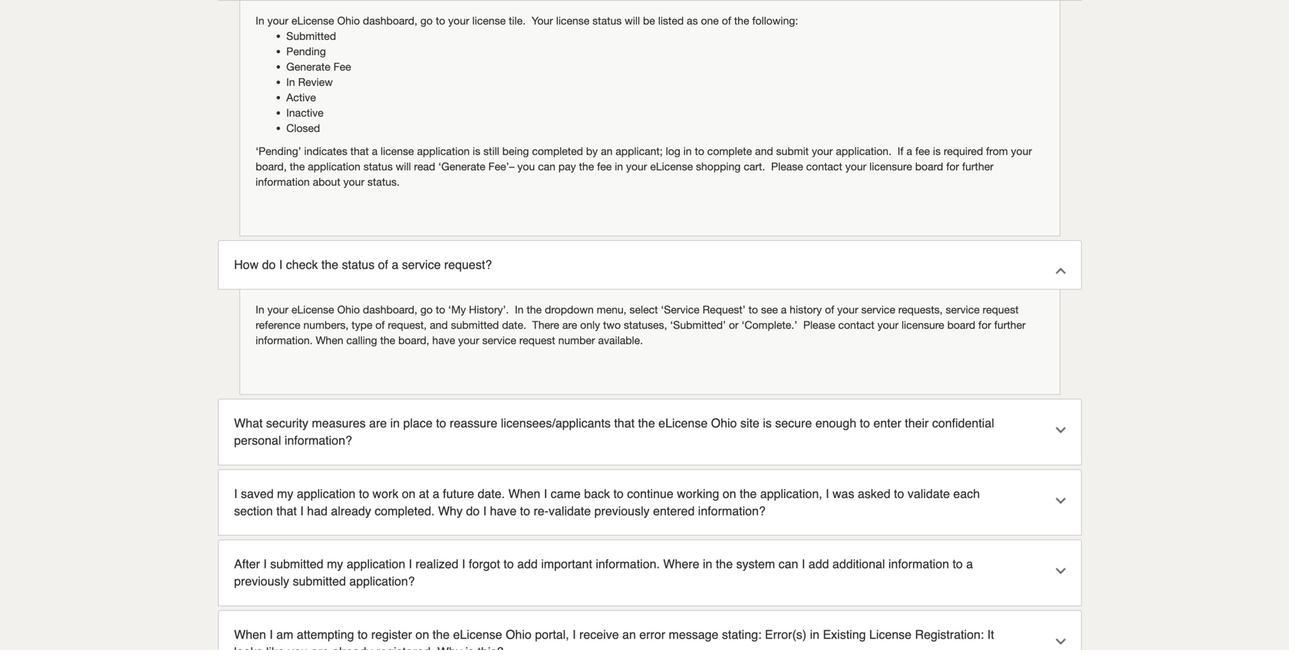 Task type: locate. For each thing, give the bounding box(es) containing it.
when up looks
[[234, 628, 266, 642]]

1 vertical spatial will
[[396, 160, 411, 173]]

ohio inside in your elicense ohio dashboard, go to 'my history'.  in the dropdown menu, select 'service request' to see a history of your service requests, service request reference numbers, type of request, and submitted date.  there are only two statuses, 'submitted' or 'complete.'  please contact your licensure board for further information. when calling the board, have your service request number available.
[[337, 303, 360, 316]]

board inside in your elicense ohio dashboard, go to 'my history'.  in the dropdown menu, select 'service request' to see a history of your service requests, service request reference numbers, type of request, and submitted date.  there are only two statuses, 'submitted' or 'complete.'  please contact your licensure board for further information. when calling the board, have your service request number available.
[[948, 319, 976, 331]]

that right licensees/applicants
[[614, 416, 635, 430]]

0 horizontal spatial add
[[517, 557, 538, 571]]

license up read
[[381, 145, 414, 158]]

0 vertical spatial information.
[[256, 334, 313, 347]]

the inside when i am attempting to register on the elicense ohio portal, i receive an error message stating: error(s) in existing license registration: it looks like you are already registered. why is this?
[[433, 628, 450, 642]]

information? down measures
[[285, 433, 352, 448]]

the right one
[[734, 14, 750, 27]]

my down had at the bottom left of page
[[327, 557, 343, 571]]

read
[[414, 160, 435, 173]]

i
[[279, 258, 283, 272], [234, 487, 238, 501], [544, 487, 548, 501], [826, 487, 829, 501], [300, 504, 304, 518], [483, 504, 487, 518], [263, 557, 267, 571], [409, 557, 412, 571], [462, 557, 466, 571], [802, 557, 806, 571], [270, 628, 273, 642], [573, 628, 576, 642]]

0 vertical spatial go
[[421, 14, 433, 27]]

1 vertical spatial my
[[327, 557, 343, 571]]

status
[[593, 14, 622, 27], [364, 160, 393, 173], [342, 258, 375, 272]]

you inside 'pending' indicates that a license application is still being completed by an applicant; log in to complete and submit your application.  if a fee is required from your board, the application status will read 'generate fee'– you can pay the fee in your elicense shopping cart.  please contact your licensure board for further information about your status.
[[518, 160, 535, 173]]

are down attempting
[[311, 645, 329, 650]]

1 vertical spatial that
[[614, 416, 635, 430]]

already right had at the bottom left of page
[[331, 504, 371, 518]]

2 vertical spatial are
[[311, 645, 329, 650]]

0 horizontal spatial can
[[538, 160, 556, 173]]

you inside when i am attempting to register on the elicense ohio portal, i receive an error message stating: error(s) in existing license registration: it looks like you are already registered. why is this?
[[288, 645, 308, 650]]

my
[[277, 487, 294, 501], [327, 557, 343, 571]]

ohio inside when i am attempting to register on the elicense ohio portal, i receive an error message stating: error(s) in existing license registration: it looks like you are already registered. why is this?
[[506, 628, 532, 642]]

saved
[[241, 487, 274, 501]]

have down date.
[[490, 504, 517, 518]]

an right the by
[[601, 145, 613, 158]]

like
[[266, 645, 285, 650]]

when up re-
[[509, 487, 541, 501]]

elicense
[[292, 14, 334, 27], [650, 160, 693, 173], [292, 303, 334, 316], [659, 416, 708, 430], [453, 628, 502, 642]]

dashboard,
[[363, 14, 418, 27], [363, 303, 418, 316]]

fee right if
[[916, 145, 930, 158]]

previously inside i saved my application to work on at a future date. when i came back to continue working on the application, i was asked to validate each section that i had already completed. why do i have to re-validate previously entered information?
[[595, 504, 650, 518]]

the inside after i submitted my application i realized i forgot to add important information. where in the system can i add additional information to a previously submitted application?
[[716, 557, 733, 571]]

0 vertical spatial for
[[947, 160, 960, 173]]

at
[[419, 487, 429, 501]]

i left had at the bottom left of page
[[300, 504, 304, 518]]

0 vertical spatial information?
[[285, 433, 352, 448]]

1 horizontal spatial board
[[948, 319, 976, 331]]

1 vertical spatial are
[[369, 416, 387, 430]]

0 vertical spatial already
[[331, 504, 371, 518]]

1 vertical spatial previously
[[234, 574, 289, 588]]

0 vertical spatial dashboard,
[[363, 14, 418, 27]]

are right measures
[[369, 416, 387, 430]]

1 horizontal spatial license
[[473, 14, 506, 27]]

information? down 'working'
[[698, 504, 766, 518]]

information? inside "what security measures are in place to reassure licensees/applicants that the elicense ohio site is secure enough to enter their confidential personal information?"
[[285, 433, 352, 448]]

add left additional
[[809, 557, 829, 571]]

add left important
[[517, 557, 538, 571]]

that right indicates
[[351, 145, 369, 158]]

1 horizontal spatial information
[[889, 557, 950, 571]]

0 vertical spatial will
[[625, 14, 640, 27]]

came
[[551, 487, 581, 501]]

0 vertical spatial my
[[277, 487, 294, 501]]

are inside in your elicense ohio dashboard, go to 'my history'.  in the dropdown menu, select 'service request' to see a history of your service requests, service request reference numbers, type of request, and submitted date.  there are only two statuses, 'submitted' or 'complete.'  please contact your licensure board for further information. when calling the board, have your service request number available.
[[563, 319, 577, 331]]

1 vertical spatial contact
[[839, 319, 875, 331]]

0 vertical spatial contact
[[807, 160, 843, 173]]

existing
[[823, 628, 866, 642]]

1 horizontal spatial will
[[625, 14, 640, 27]]

1 horizontal spatial are
[[369, 416, 387, 430]]

0 horizontal spatial previously
[[234, 574, 289, 588]]

section
[[234, 504, 273, 518]]

1 horizontal spatial request
[[983, 303, 1019, 316]]

0 horizontal spatial that
[[276, 504, 297, 518]]

status up status.
[[364, 160, 393, 173]]

0 horizontal spatial information.
[[256, 334, 313, 347]]

generate
[[286, 60, 331, 73]]

application up had at the bottom left of page
[[297, 487, 356, 501]]

0 horizontal spatial will
[[396, 160, 411, 173]]

and left submit
[[755, 145, 774, 158]]

dashboard, inside in your elicense ohio dashboard, go to your license tile.  your license status will be listed as one of the following: submitted pending generate fee in review active inactive closed
[[363, 14, 418, 27]]

elicense up submitted
[[292, 14, 334, 27]]

1 horizontal spatial that
[[351, 145, 369, 158]]

1 horizontal spatial validate
[[908, 487, 950, 501]]

submitted down 'my
[[451, 319, 499, 331]]

2 horizontal spatial when
[[509, 487, 541, 501]]

ohio left site
[[711, 416, 737, 430]]

2 go from the top
[[421, 303, 433, 316]]

do right the how
[[262, 258, 276, 272]]

1 vertical spatial further
[[995, 319, 1026, 331]]

to inside when i am attempting to register on the elicense ohio portal, i receive an error message stating: error(s) in existing license registration: it looks like you are already registered. why is this?
[[358, 628, 368, 642]]

available.
[[598, 334, 643, 347]]

active
[[286, 91, 316, 104]]

1 vertical spatial dashboard,
[[363, 303, 418, 316]]

your
[[267, 14, 289, 27], [448, 14, 470, 27], [812, 145, 833, 158], [1011, 145, 1033, 158], [626, 160, 647, 173], [846, 160, 867, 173], [344, 176, 365, 188], [267, 303, 289, 316], [838, 303, 859, 316], [878, 319, 899, 331], [458, 334, 480, 347]]

that left had at the bottom left of page
[[276, 504, 297, 518]]

my inside after i submitted my application i realized i forgot to add important information. where in the system can i add additional information to a previously submitted application?
[[327, 557, 343, 571]]

after
[[234, 557, 260, 571]]

have inside i saved my application to work on at a future date. when i came back to continue working on the application, i was asked to validate each section that i had already completed. why do i have to re-validate previously entered information?
[[490, 504, 517, 518]]

previously
[[595, 504, 650, 518], [234, 574, 289, 588]]

that inside "what security measures are in place to reassure licensees/applicants that the elicense ohio site is secure enough to enter their confidential personal information?"
[[614, 416, 635, 430]]

dashboard, for your
[[363, 14, 418, 27]]

when inside in your elicense ohio dashboard, go to 'my history'.  in the dropdown menu, select 'service request' to see a history of your service requests, service request reference numbers, type of request, and submitted date.  there are only two statuses, 'submitted' or 'complete.'  please contact your licensure board for further information. when calling the board, have your service request number available.
[[316, 334, 344, 347]]

1 vertical spatial and
[[430, 319, 448, 331]]

status right check
[[342, 258, 375, 272]]

have
[[433, 334, 455, 347], [490, 504, 517, 518]]

attempting
[[297, 628, 354, 642]]

i left check
[[279, 258, 283, 272]]

license right your
[[556, 14, 590, 27]]

when inside when i am attempting to register on the elicense ohio portal, i receive an error message stating: error(s) in existing license registration: it looks like you are already registered. why is this?
[[234, 628, 266, 642]]

0 horizontal spatial information?
[[285, 433, 352, 448]]

the left application,
[[740, 487, 757, 501]]

elicense up this?
[[453, 628, 502, 642]]

information right additional
[[889, 557, 950, 571]]

1 vertical spatial request
[[520, 334, 556, 347]]

0 vertical spatial that
[[351, 145, 369, 158]]

can
[[538, 160, 556, 173], [779, 557, 799, 571]]

further inside in your elicense ohio dashboard, go to 'my history'.  in the dropdown menu, select 'service request' to see a history of your service requests, service request reference numbers, type of request, and submitted date.  there are only two statuses, 'submitted' or 'complete.'  please contact your licensure board for further information. when calling the board, have your service request number available.
[[995, 319, 1026, 331]]

submitted right 'after'
[[270, 557, 324, 571]]

0 horizontal spatial validate
[[549, 504, 591, 518]]

contact inside 'pending' indicates that a license application is still being completed by an applicant; log in to complete and submit your application.  if a fee is required from your board, the application status will read 'generate fee'– you can pay the fee in your elicense shopping cart.  please contact your licensure board for further information about your status.
[[807, 160, 843, 173]]

in right "where"
[[703, 557, 713, 571]]

contact inside in your elicense ohio dashboard, go to 'my history'.  in the dropdown menu, select 'service request' to see a history of your service requests, service request reference numbers, type of request, and submitted date.  there are only two statuses, 'submitted' or 'complete.'  please contact your licensure board for further information. when calling the board, have your service request number available.
[[839, 319, 875, 331]]

a up status.
[[372, 145, 378, 158]]

you down am
[[288, 645, 308, 650]]

licensure
[[870, 160, 913, 173], [902, 319, 945, 331]]

why
[[438, 504, 463, 518], [438, 645, 462, 650]]

0 horizontal spatial board,
[[256, 160, 287, 173]]

1 vertical spatial information
[[889, 557, 950, 571]]

what
[[234, 416, 263, 430]]

0 horizontal spatial an
[[601, 145, 613, 158]]

submitted up attempting
[[293, 574, 346, 588]]

will left read
[[396, 160, 411, 173]]

the left system in the right of the page
[[716, 557, 733, 571]]

2 horizontal spatial that
[[614, 416, 635, 430]]

previously down 'after'
[[234, 574, 289, 588]]

a
[[372, 145, 378, 158], [907, 145, 913, 158], [392, 258, 399, 272], [781, 303, 787, 316], [433, 487, 440, 501], [967, 557, 974, 571]]

can inside 'pending' indicates that a license application is still being completed by an applicant; log in to complete and submit your application.  if a fee is required from your board, the application status will read 'generate fee'– you can pay the fee in your elicense shopping cart.  please contact your licensure board for further information about your status.
[[538, 160, 556, 173]]

i up like
[[270, 628, 273, 642]]

1 horizontal spatial you
[[518, 160, 535, 173]]

1 vertical spatial can
[[779, 557, 799, 571]]

0 vertical spatial further
[[963, 160, 994, 173]]

and
[[755, 145, 774, 158], [430, 319, 448, 331]]

1 horizontal spatial fee
[[916, 145, 930, 158]]

is left required
[[933, 145, 941, 158]]

listed
[[658, 14, 684, 27]]

0 vertical spatial request
[[983, 303, 1019, 316]]

still
[[484, 145, 500, 158]]

fee
[[916, 145, 930, 158], [597, 160, 612, 173]]

0 vertical spatial why
[[438, 504, 463, 518]]

for
[[947, 160, 960, 173], [979, 319, 992, 331]]

see
[[761, 303, 778, 316]]

completed
[[532, 145, 583, 158]]

'my
[[448, 303, 466, 316]]

'generate
[[438, 160, 486, 173]]

0 vertical spatial previously
[[595, 504, 650, 518]]

0 vertical spatial when
[[316, 334, 344, 347]]

0 vertical spatial submitted
[[451, 319, 499, 331]]

1 horizontal spatial and
[[755, 145, 774, 158]]

1 vertical spatial please
[[804, 319, 836, 331]]

ohio
[[337, 14, 360, 27], [337, 303, 360, 316], [711, 416, 737, 430], [506, 628, 532, 642]]

can down completed
[[538, 160, 556, 173]]

continue
[[627, 487, 674, 501]]

0 horizontal spatial have
[[433, 334, 455, 347]]

register
[[371, 628, 412, 642]]

1 vertical spatial status
[[364, 160, 393, 173]]

please down submit
[[772, 160, 804, 173]]

a inside in your elicense ohio dashboard, go to 'my history'.  in the dropdown menu, select 'service request' to see a history of your service requests, service request reference numbers, type of request, and submitted date.  there are only two statuses, 'submitted' or 'complete.'  please contact your licensure board for further information. when calling the board, have your service request number available.
[[781, 303, 787, 316]]

it
[[988, 628, 995, 642]]

of right one
[[722, 14, 731, 27]]

0 vertical spatial information
[[256, 176, 310, 188]]

will left be
[[625, 14, 640, 27]]

can right system in the right of the page
[[779, 557, 799, 571]]

2 dashboard, from the top
[[363, 303, 418, 316]]

1 horizontal spatial previously
[[595, 504, 650, 518]]

applicant;
[[616, 145, 663, 158]]

when
[[316, 334, 344, 347], [509, 487, 541, 501], [234, 628, 266, 642]]

you
[[518, 160, 535, 173], [288, 645, 308, 650]]

go for your
[[421, 14, 433, 27]]

1 vertical spatial board,
[[398, 334, 430, 347]]

ohio inside in your elicense ohio dashboard, go to your license tile.  your license status will be listed as one of the following: submitted pending generate fee in review active inactive closed
[[337, 14, 360, 27]]

please
[[772, 160, 804, 173], [804, 319, 836, 331]]

0 horizontal spatial and
[[430, 319, 448, 331]]

1 horizontal spatial an
[[623, 628, 636, 642]]

1 go from the top
[[421, 14, 433, 27]]

following:
[[753, 14, 799, 27]]

0 vertical spatial are
[[563, 319, 577, 331]]

validate left "each"
[[908, 487, 950, 501]]

ohio left portal,
[[506, 628, 532, 642]]

board, inside 'pending' indicates that a license application is still being completed by an applicant; log in to complete and submit your application.  if a fee is required from your board, the application status will read 'generate fee'– you can pay the fee in your elicense shopping cart.  please contact your licensure board for further information about your status.
[[256, 160, 287, 173]]

work
[[373, 487, 399, 501]]

0 vertical spatial fee
[[916, 145, 930, 158]]

on up registered.
[[416, 628, 429, 642]]

further
[[963, 160, 994, 173], [995, 319, 1026, 331]]

1 horizontal spatial further
[[995, 319, 1026, 331]]

and inside in your elicense ohio dashboard, go to 'my history'.  in the dropdown menu, select 'service request' to see a history of your service requests, service request reference numbers, type of request, and submitted date.  there are only two statuses, 'submitted' or 'complete.'  please contact your licensure board for further information. when calling the board, have your service request number available.
[[430, 319, 448, 331]]

1 vertical spatial information?
[[698, 504, 766, 518]]

0 vertical spatial and
[[755, 145, 774, 158]]

2 vertical spatial submitted
[[293, 574, 346, 588]]

reference
[[256, 319, 301, 331]]

information. inside in your elicense ohio dashboard, go to 'my history'.  in the dropdown menu, select 'service request' to see a history of your service requests, service request reference numbers, type of request, and submitted date.  there are only two statuses, 'submitted' or 'complete.'  please contact your licensure board for further information. when calling the board, have your service request number available.
[[256, 334, 313, 347]]

my right the saved
[[277, 487, 294, 501]]

0 vertical spatial status
[[593, 14, 622, 27]]

is left this?
[[466, 645, 474, 650]]

1 vertical spatial information.
[[596, 557, 660, 571]]

1 horizontal spatial board,
[[398, 334, 430, 347]]

information. down reference
[[256, 334, 313, 347]]

reassure
[[450, 416, 498, 430]]

1 horizontal spatial can
[[779, 557, 799, 571]]

request
[[983, 303, 1019, 316], [520, 334, 556, 347]]

a down "each"
[[967, 557, 974, 571]]

ohio inside "what security measures are in place to reassure licensees/applicants that the elicense ohio site is secure enough to enter their confidential personal information?"
[[711, 416, 737, 430]]

have down 'my
[[433, 334, 455, 347]]

status left be
[[593, 14, 622, 27]]

elicense up numbers,
[[292, 303, 334, 316]]

0 horizontal spatial board
[[916, 160, 944, 173]]

board, down request,
[[398, 334, 430, 347]]

already down attempting
[[332, 645, 373, 650]]

of right type
[[376, 319, 385, 331]]

realized
[[416, 557, 459, 571]]

working
[[677, 487, 720, 501]]

in right error(s)
[[810, 628, 820, 642]]

information.
[[256, 334, 313, 347], [596, 557, 660, 571]]

in left place on the bottom of page
[[390, 416, 400, 430]]

2 horizontal spatial are
[[563, 319, 577, 331]]

on left at
[[402, 487, 416, 501]]

dashboard, inside in your elicense ohio dashboard, go to 'my history'.  in the dropdown menu, select 'service request' to see a history of your service requests, service request reference numbers, type of request, and submitted date.  there are only two statuses, 'submitted' or 'complete.'  please contact your licensure board for further information. when calling the board, have your service request number available.
[[363, 303, 418, 316]]

is inside when i am attempting to register on the elicense ohio portal, i receive an error message stating: error(s) in existing license registration: it looks like you are already registered. why is this?
[[466, 645, 474, 650]]

being
[[503, 145, 529, 158]]

number
[[559, 334, 595, 347]]

1 vertical spatial licensure
[[902, 319, 945, 331]]

1 vertical spatial you
[[288, 645, 308, 650]]

pending
[[286, 45, 326, 58]]

licensure down if
[[870, 160, 913, 173]]

0 horizontal spatial information
[[256, 176, 310, 188]]

is right site
[[763, 416, 772, 430]]

on
[[402, 487, 416, 501], [723, 487, 737, 501], [416, 628, 429, 642]]

elicense down log
[[650, 160, 693, 173]]

are down dropdown
[[563, 319, 577, 331]]

1 why from the top
[[438, 504, 463, 518]]

licensees/applicants
[[501, 416, 611, 430]]

to inside in your elicense ohio dashboard, go to your license tile.  your license status will be listed as one of the following: submitted pending generate fee in review active inactive closed
[[436, 14, 445, 27]]

previously down back
[[595, 504, 650, 518]]

0 horizontal spatial for
[[947, 160, 960, 173]]

of up request,
[[378, 258, 388, 272]]

please down history
[[804, 319, 836, 331]]

0 vertical spatial licensure
[[870, 160, 913, 173]]

1 dashboard, from the top
[[363, 14, 418, 27]]

a right the see
[[781, 303, 787, 316]]

2 why from the top
[[438, 645, 462, 650]]

license left your
[[473, 14, 506, 27]]

go for 'my
[[421, 303, 433, 316]]

1 horizontal spatial when
[[316, 334, 344, 347]]

application
[[417, 145, 470, 158], [308, 160, 361, 173], [297, 487, 356, 501], [347, 557, 405, 571]]

go inside in your elicense ohio dashboard, go to your license tile.  your license status will be listed as one of the following: submitted pending generate fee in review active inactive closed
[[421, 14, 433, 27]]

the down request,
[[380, 334, 395, 347]]

1 horizontal spatial add
[[809, 557, 829, 571]]

1 vertical spatial already
[[332, 645, 373, 650]]

do
[[262, 258, 276, 272], [466, 504, 480, 518]]

log
[[666, 145, 681, 158]]

i left was
[[826, 487, 829, 501]]

on inside when i am attempting to register on the elicense ohio portal, i receive an error message stating: error(s) in existing license registration: it looks like you are already registered. why is this?
[[416, 628, 429, 642]]

0 horizontal spatial my
[[277, 487, 294, 501]]

0 horizontal spatial license
[[381, 145, 414, 158]]

1 horizontal spatial my
[[327, 557, 343, 571]]

ohio up "fee" at the left
[[337, 14, 360, 27]]

completed.
[[375, 504, 435, 518]]

will
[[625, 14, 640, 27], [396, 160, 411, 173]]

additional
[[833, 557, 885, 571]]

0 vertical spatial board,
[[256, 160, 287, 173]]

application inside after i submitted my application i realized i forgot to add important information. where in the system can i add additional information to a previously submitted application?
[[347, 557, 405, 571]]

submitted
[[451, 319, 499, 331], [270, 557, 324, 571], [293, 574, 346, 588]]

0 horizontal spatial when
[[234, 628, 266, 642]]

in inside "what security measures are in place to reassure licensees/applicants that the elicense ohio site is secure enough to enter their confidential personal information?"
[[390, 416, 400, 430]]

do down future
[[466, 504, 480, 518]]

0 vertical spatial can
[[538, 160, 556, 173]]

0 horizontal spatial further
[[963, 160, 994, 173]]

elicense left site
[[659, 416, 708, 430]]

the
[[734, 14, 750, 27], [290, 160, 305, 173], [579, 160, 594, 173], [322, 258, 339, 272], [527, 303, 542, 316], [380, 334, 395, 347], [638, 416, 655, 430], [740, 487, 757, 501], [716, 557, 733, 571], [433, 628, 450, 642]]

in inside when i am attempting to register on the elicense ohio portal, i receive an error message stating: error(s) in existing license registration: it looks like you are already registered. why is this?
[[810, 628, 820, 642]]

to
[[436, 14, 445, 27], [695, 145, 705, 158], [436, 303, 445, 316], [749, 303, 758, 316], [436, 416, 446, 430], [860, 416, 870, 430], [359, 487, 369, 501], [614, 487, 624, 501], [894, 487, 905, 501], [520, 504, 530, 518], [504, 557, 514, 571], [953, 557, 963, 571], [358, 628, 368, 642]]

1 vertical spatial go
[[421, 303, 433, 316]]

the up registered.
[[433, 628, 450, 642]]

go inside in your elicense ohio dashboard, go to 'my history'.  in the dropdown menu, select 'service request' to see a history of your service requests, service request reference numbers, type of request, and submitted date.  there are only two statuses, 'submitted' or 'complete.'  please contact your licensure board for further information. when calling the board, have your service request number available.
[[421, 303, 433, 316]]

information down 'pending'
[[256, 176, 310, 188]]

request,
[[388, 319, 427, 331]]

1 vertical spatial board
[[948, 319, 976, 331]]

is
[[473, 145, 481, 158], [933, 145, 941, 158], [763, 416, 772, 430], [466, 645, 474, 650]]

1 vertical spatial when
[[509, 487, 541, 501]]

information. left "where"
[[596, 557, 660, 571]]

when down numbers,
[[316, 334, 344, 347]]

1 vertical spatial an
[[623, 628, 636, 642]]

i right 'after'
[[263, 557, 267, 571]]

1 vertical spatial for
[[979, 319, 992, 331]]

1 vertical spatial have
[[490, 504, 517, 518]]

board inside 'pending' indicates that a license application is still being completed by an applicant; log in to complete and submit your application.  if a fee is required from your board, the application status will read 'generate fee'– you can pay the fee in your elicense shopping cart.  please contact your licensure board for further information about your status.
[[916, 160, 944, 173]]

1 horizontal spatial information?
[[698, 504, 766, 518]]

an left error
[[623, 628, 636, 642]]

in inside after i submitted my application i realized i forgot to add important information. where in the system can i add additional information to a previously submitted application?
[[703, 557, 713, 571]]

licensure down "requests,"
[[902, 319, 945, 331]]

1 horizontal spatial information.
[[596, 557, 660, 571]]



Task type: vqa. For each thing, say whether or not it's contained in the screenshot.
Primary Contact Last Name
no



Task type: describe. For each thing, give the bounding box(es) containing it.
date.
[[478, 487, 505, 501]]

looks
[[234, 645, 263, 650]]

application up "about"
[[308, 160, 361, 173]]

information. inside after i submitted my application i realized i forgot to add important information. where in the system can i add additional information to a previously submitted application?
[[596, 557, 660, 571]]

an inside when i am attempting to register on the elicense ohio portal, i receive an error message stating: error(s) in existing license registration: it looks like you are already registered. why is this?
[[623, 628, 636, 642]]

on for came
[[402, 487, 416, 501]]

please inside 'pending' indicates that a license application is still being completed by an applicant; log in to complete and submit your application.  if a fee is required from your board, the application status will read 'generate fee'– you can pay the fee in your elicense shopping cart.  please contact your licensure board for further information about your status.
[[772, 160, 804, 173]]

that inside 'pending' indicates that a license application is still being completed by an applicant; log in to complete and submit your application.  if a fee is required from your board, the application status will read 'generate fee'– you can pay the fee in your elicense shopping cart.  please contact your licensure board for further information about your status.
[[351, 145, 369, 158]]

or
[[729, 319, 739, 331]]

an inside 'pending' indicates that a license application is still being completed by an applicant; log in to complete and submit your application.  if a fee is required from your board, the application status will read 'generate fee'– you can pay the fee in your elicense shopping cart.  please contact your licensure board for further information about your status.
[[601, 145, 613, 158]]

on for an
[[416, 628, 429, 642]]

and inside 'pending' indicates that a license application is still being completed by an applicant; log in to complete and submit your application.  if a fee is required from your board, the application status will read 'generate fee'– you can pay the fee in your elicense shopping cart.  please contact your licensure board for further information about your status.
[[755, 145, 774, 158]]

do inside i saved my application to work on at a future date. when i came back to continue working on the application, i was asked to validate each section that i had already completed. why do i have to re-validate previously entered information?
[[466, 504, 480, 518]]

on right 'working'
[[723, 487, 737, 501]]

from
[[987, 145, 1008, 158]]

shopping
[[696, 160, 741, 173]]

i left realized
[[409, 557, 412, 571]]

calling
[[347, 334, 377, 347]]

enter
[[874, 416, 902, 430]]

1 add from the left
[[517, 557, 538, 571]]

the inside "what security measures are in place to reassure licensees/applicants that the elicense ohio site is secure enough to enter their confidential personal information?"
[[638, 416, 655, 430]]

elicense inside in your elicense ohio dashboard, go to 'my history'.  in the dropdown menu, select 'service request' to see a history of your service requests, service request reference numbers, type of request, and submitted date.  there are only two statuses, 'submitted' or 'complete.'  please contact your licensure board for further information. when calling the board, have your service request number available.
[[292, 303, 334, 316]]

indicates
[[304, 145, 348, 158]]

the up the there
[[527, 303, 542, 316]]

where
[[664, 557, 700, 571]]

information inside after i submitted my application i realized i forgot to add important information. where in the system can i add additional information to a previously submitted application?
[[889, 557, 950, 571]]

status inside in your elicense ohio dashboard, go to your license tile.  your license status will be listed as one of the following: submitted pending generate fee in review active inactive closed
[[593, 14, 622, 27]]

receive
[[580, 628, 619, 642]]

statuses,
[[624, 319, 667, 331]]

pay
[[559, 160, 576, 173]]

license
[[870, 628, 912, 642]]

enough
[[816, 416, 857, 430]]

in your elicense ohio dashboard, go to 'my history'.  in the dropdown menu, select 'service request' to see a history of your service requests, service request reference numbers, type of request, and submitted date.  there are only two statuses, 'submitted' or 'complete.'  please contact your licensure board for further information. when calling the board, have your service request number available.
[[256, 303, 1026, 347]]

submit
[[777, 145, 809, 158]]

2 vertical spatial status
[[342, 258, 375, 272]]

their
[[905, 416, 929, 430]]

is left still
[[473, 145, 481, 158]]

there
[[532, 319, 560, 331]]

of inside in your elicense ohio dashboard, go to your license tile.  your license status will be listed as one of the following: submitted pending generate fee in review active inactive closed
[[722, 14, 731, 27]]

already inside i saved my application to work on at a future date. when i came back to continue working on the application, i was asked to validate each section that i had already completed. why do i have to re-validate previously entered information?
[[331, 504, 371, 518]]

registered.
[[376, 645, 434, 650]]

elicense inside when i am attempting to register on the elicense ohio portal, i receive an error message stating: error(s) in existing license registration: it looks like you are already registered. why is this?
[[453, 628, 502, 642]]

are inside when i am attempting to register on the elicense ohio portal, i receive an error message stating: error(s) in existing license registration: it looks like you are already registered. why is this?
[[311, 645, 329, 650]]

board, inside in your elicense ohio dashboard, go to 'my history'.  in the dropdown menu, select 'service request' to see a history of your service requests, service request reference numbers, type of request, and submitted date.  there are only two statuses, 'submitted' or 'complete.'  please contact your licensure board for further information. when calling the board, have your service request number available.
[[398, 334, 430, 347]]

when inside i saved my application to work on at a future date. when i came back to continue working on the application, i was asked to validate each section that i had already completed. why do i have to re-validate previously entered information?
[[509, 487, 541, 501]]

can inside after i submitted my application i realized i forgot to add important information. where in the system can i add additional information to a previously submitted application?
[[779, 557, 799, 571]]

to inside 'pending' indicates that a license application is still being completed by an applicant; log in to complete and submit your application.  if a fee is required from your board, the application status will read 'generate fee'– you can pay the fee in your elicense shopping cart.  please contact your licensure board for further information about your status.
[[695, 145, 705, 158]]

information inside 'pending' indicates that a license application is still being completed by an applicant; log in to complete and submit your application.  if a fee is required from your board, the application status will read 'generate fee'– you can pay the fee in your elicense shopping cart.  please contact your licensure board for further information about your status.
[[256, 176, 310, 188]]

2 horizontal spatial license
[[556, 14, 590, 27]]

are inside "what security measures are in place to reassure licensees/applicants that the elicense ohio site is secure enough to enter their confidential personal information?"
[[369, 416, 387, 430]]

numbers,
[[304, 319, 349, 331]]

application inside i saved my application to work on at a future date. when i came back to continue working on the application, i was asked to validate each section that i had already completed. why do i have to re-validate previously entered information?
[[297, 487, 356, 501]]

if
[[898, 145, 904, 158]]

portal,
[[535, 628, 569, 642]]

each
[[954, 487, 980, 501]]

how do i check the status of a service request?
[[234, 258, 492, 272]]

application,
[[761, 487, 823, 501]]

about
[[313, 176, 341, 188]]

fee
[[334, 60, 351, 73]]

this?
[[478, 645, 504, 650]]

'service
[[661, 303, 700, 316]]

when i am attempting to register on the elicense ohio portal, i receive an error message stating: error(s) in existing license registration: it looks like you are already registered. why is this?
[[234, 628, 995, 650]]

elicense inside in your elicense ohio dashboard, go to your license tile.  your license status will be listed as one of the following: submitted pending generate fee in review active inactive closed
[[292, 14, 334, 27]]

secure
[[776, 416, 812, 430]]

i left the saved
[[234, 487, 238, 501]]

request?
[[444, 258, 492, 272]]

your
[[532, 14, 553, 27]]

i left forgot
[[462, 557, 466, 571]]

0 horizontal spatial request
[[520, 334, 556, 347]]

error
[[640, 628, 666, 642]]

stating:
[[722, 628, 762, 642]]

am
[[276, 628, 294, 642]]

status inside 'pending' indicates that a license application is still being completed by an applicant; log in to complete and submit your application.  if a fee is required from your board, the application status will read 'generate fee'– you can pay the fee in your elicense shopping cart.  please contact your licensure board for further information about your status.
[[364, 160, 393, 173]]

application up 'generate
[[417, 145, 470, 158]]

forgot
[[469, 557, 500, 571]]

2 add from the left
[[809, 557, 829, 571]]

elicense inside 'pending' indicates that a license application is still being completed by an applicant; log in to complete and submit your application.  if a fee is required from your board, the application status will read 'generate fee'– you can pay the fee in your elicense shopping cart.  please contact your licensure board for further information about your status.
[[650, 160, 693, 173]]

confidential
[[933, 416, 995, 430]]

had
[[307, 504, 328, 518]]

place
[[403, 416, 433, 430]]

'pending'
[[256, 145, 301, 158]]

how
[[234, 258, 259, 272]]

of right history
[[825, 303, 835, 316]]

a inside after i submitted my application i realized i forgot to add important information. where in the system can i add additional information to a previously submitted application?
[[967, 557, 974, 571]]

please inside in your elicense ohio dashboard, go to 'my history'.  in the dropdown menu, select 'service request' to see a history of your service requests, service request reference numbers, type of request, and submitted date.  there are only two statuses, 'submitted' or 'complete.'  please contact your licensure board for further information. when calling the board, have your service request number available.
[[804, 319, 836, 331]]

i down date.
[[483, 504, 487, 518]]

review
[[298, 76, 333, 88]]

the right check
[[322, 258, 339, 272]]

will inside in your elicense ohio dashboard, go to your license tile.  your license status will be listed as one of the following: submitted pending generate fee in review active inactive closed
[[625, 14, 640, 27]]

'submitted'
[[670, 319, 726, 331]]

registration:
[[915, 628, 984, 642]]

i up re-
[[544, 487, 548, 501]]

elicense inside "what security measures are in place to reassure licensees/applicants that the elicense ohio site is secure enough to enter their confidential personal information?"
[[659, 416, 708, 430]]

what security measures are in place to reassure licensees/applicants that the elicense ohio site is secure enough to enter their confidential personal information?
[[234, 416, 995, 448]]

back
[[584, 487, 610, 501]]

application?
[[350, 574, 415, 588]]

inactive
[[286, 106, 324, 119]]

for inside in your elicense ohio dashboard, go to 'my history'.  in the dropdown menu, select 'service request' to see a history of your service requests, service request reference numbers, type of request, and submitted date.  there are only two statuses, 'submitted' or 'complete.'  please contact your licensure board for further information. when calling the board, have your service request number available.
[[979, 319, 992, 331]]

re-
[[534, 504, 549, 518]]

entered
[[653, 504, 695, 518]]

that inside i saved my application to work on at a future date. when i came back to continue working on the application, i was asked to validate each section that i had already completed. why do i have to re-validate previously entered information?
[[276, 504, 297, 518]]

further inside 'pending' indicates that a license application is still being completed by an applicant; log in to complete and submit your application.  if a fee is required from your board, the application status will read 'generate fee'– you can pay the fee in your elicense shopping cart.  please contact your licensure board for further information about your status.
[[963, 160, 994, 173]]

the inside in your elicense ohio dashboard, go to your license tile.  your license status will be listed as one of the following: submitted pending generate fee in review active inactive closed
[[734, 14, 750, 27]]

required
[[944, 145, 984, 158]]

will inside 'pending' indicates that a license application is still being completed by an applicant; log in to complete and submit your application.  if a fee is required from your board, the application status will read 'generate fee'– you can pay the fee in your elicense shopping cart.  please contact your licensure board for further information about your status.
[[396, 160, 411, 173]]

in down applicant;
[[615, 160, 623, 173]]

license inside 'pending' indicates that a license application is still being completed by an applicant; log in to complete and submit your application.  if a fee is required from your board, the application status will read 'generate fee'– you can pay the fee in your elicense shopping cart.  please contact your licensure board for further information about your status.
[[381, 145, 414, 158]]

for inside 'pending' indicates that a license application is still being completed by an applicant; log in to complete and submit your application.  if a fee is required from your board, the application status will read 'generate fee'– you can pay the fee in your elicense shopping cart.  please contact your licensure board for further information about your status.
[[947, 160, 960, 173]]

site
[[741, 416, 760, 430]]

licensure inside in your elicense ohio dashboard, go to 'my history'.  in the dropdown menu, select 'service request' to see a history of your service requests, service request reference numbers, type of request, and submitted date.  there are only two statuses, 'submitted' or 'complete.'  please contact your licensure board for further information. when calling the board, have your service request number available.
[[902, 319, 945, 331]]

dashboard, for 'my
[[363, 303, 418, 316]]

'pending' indicates that a license application is still being completed by an applicant; log in to complete and submit your application.  if a fee is required from your board, the application status will read 'generate fee'– you can pay the fee in your elicense shopping cart.  please contact your licensure board for further information about your status.
[[256, 145, 1033, 188]]

why inside when i am attempting to register on the elicense ohio portal, i receive an error message stating: error(s) in existing license registration: it looks like you are already registered. why is this?
[[438, 645, 462, 650]]

i right system in the right of the page
[[802, 557, 806, 571]]

fee'–
[[489, 160, 515, 173]]

was
[[833, 487, 855, 501]]

1 vertical spatial validate
[[549, 504, 591, 518]]

previously inside after i submitted my application i realized i forgot to add important information. where in the system can i add additional information to a previously submitted application?
[[234, 574, 289, 588]]

why inside i saved my application to work on at a future date. when i came back to continue working on the application, i was asked to validate each section that i had already completed. why do i have to re-validate previously entered information?
[[438, 504, 463, 518]]

select
[[630, 303, 658, 316]]

type
[[352, 319, 373, 331]]

is inside "what security measures are in place to reassure licensees/applicants that the elicense ohio site is secure enough to enter their confidential personal information?"
[[763, 416, 772, 430]]

a inside i saved my application to work on at a future date. when i came back to continue working on the application, i was asked to validate each section that i had already completed. why do i have to re-validate previously entered information?
[[433, 487, 440, 501]]

asked
[[858, 487, 891, 501]]

important
[[541, 557, 593, 571]]

the down 'pending'
[[290, 160, 305, 173]]

submitted
[[286, 30, 336, 42]]

menu,
[[597, 303, 627, 316]]

have inside in your elicense ohio dashboard, go to 'my history'.  in the dropdown menu, select 'service request' to see a history of your service requests, service request reference numbers, type of request, and submitted date.  there are only two statuses, 'submitted' or 'complete.'  please contact your licensure board for further information. when calling the board, have your service request number available.
[[433, 334, 455, 347]]

in your elicense ohio dashboard, go to your license tile.  your license status will be listed as one of the following: submitted pending generate fee in review active inactive closed
[[256, 14, 799, 134]]

system
[[737, 557, 776, 571]]

1 vertical spatial submitted
[[270, 557, 324, 571]]

personal
[[234, 433, 281, 448]]

1 vertical spatial fee
[[597, 160, 612, 173]]

two
[[603, 319, 621, 331]]

status.
[[368, 176, 400, 188]]

be
[[643, 14, 655, 27]]

error(s)
[[765, 628, 807, 642]]

complete
[[708, 145, 752, 158]]

a right if
[[907, 145, 913, 158]]

0 horizontal spatial do
[[262, 258, 276, 272]]

the down the by
[[579, 160, 594, 173]]

future
[[443, 487, 474, 501]]

licensure inside 'pending' indicates that a license application is still being completed by an applicant; log in to complete and submit your application.  if a fee is required from your board, the application status will read 'generate fee'– you can pay the fee in your elicense shopping cart.  please contact your licensure board for further information about your status.
[[870, 160, 913, 173]]

history
[[790, 303, 822, 316]]

requests,
[[899, 303, 943, 316]]

my inside i saved my application to work on at a future date. when i came back to continue working on the application, i was asked to validate each section that i had already completed. why do i have to re-validate previously entered information?
[[277, 487, 294, 501]]

dropdown
[[545, 303, 594, 316]]

message
[[669, 628, 719, 642]]

only
[[580, 319, 600, 331]]

submitted inside in your elicense ohio dashboard, go to 'my history'.  in the dropdown menu, select 'service request' to see a history of your service requests, service request reference numbers, type of request, and submitted date.  there are only two statuses, 'submitted' or 'complete.'  please contact your licensure board for further information. when calling the board, have your service request number available.
[[451, 319, 499, 331]]

information? inside i saved my application to work on at a future date. when i came back to continue working on the application, i was asked to validate each section that i had already completed. why do i have to re-validate previously entered information?
[[698, 504, 766, 518]]

one
[[701, 14, 719, 27]]

a up request,
[[392, 258, 399, 272]]

the inside i saved my application to work on at a future date. when i came back to continue working on the application, i was asked to validate each section that i had already completed. why do i have to re-validate previously entered information?
[[740, 487, 757, 501]]

already inside when i am attempting to register on the elicense ohio portal, i receive an error message stating: error(s) in existing license registration: it looks like you are already registered. why is this?
[[332, 645, 373, 650]]

in right log
[[684, 145, 692, 158]]

i right portal,
[[573, 628, 576, 642]]



